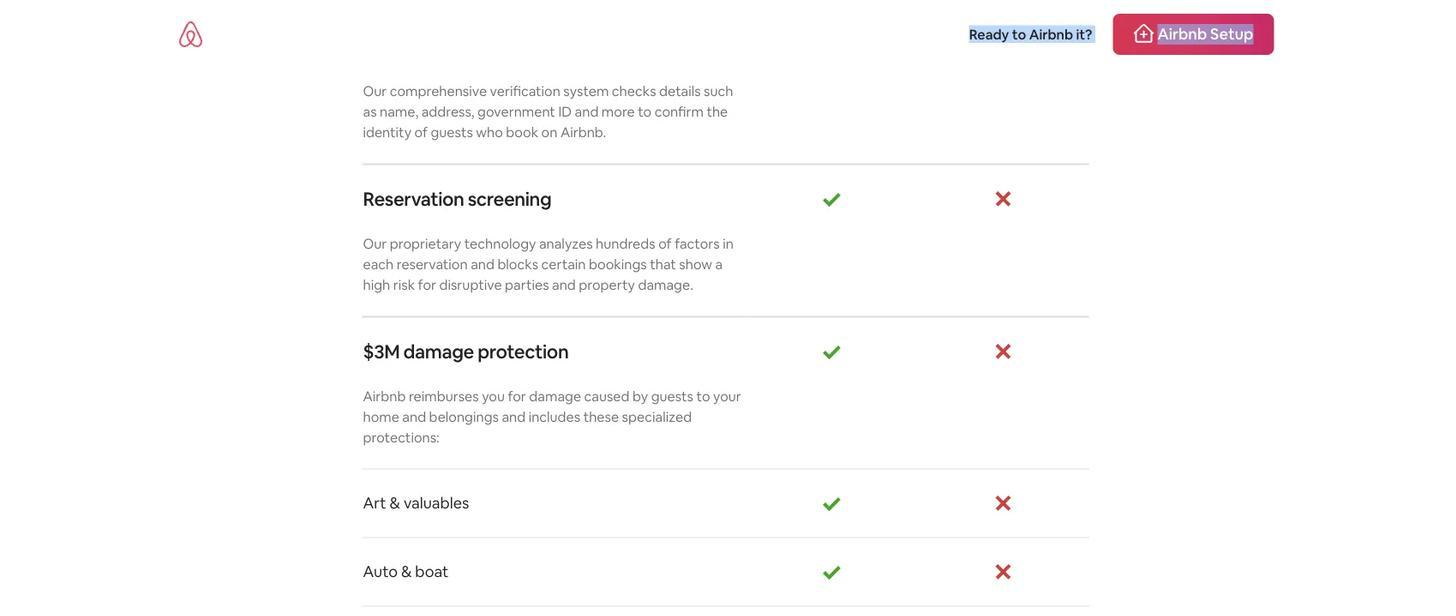 Task type: vqa. For each thing, say whether or not it's contained in the screenshot.
Ready
yes



Task type: locate. For each thing, give the bounding box(es) containing it.
of up that
[[659, 235, 672, 252]]

1 our from the top
[[363, 82, 387, 100]]

by
[[633, 387, 648, 405]]

1 competitors not included image from the top
[[993, 341, 1014, 362]]

our inside the our comprehensive verification system checks details such as name, address, government id and more to confirm the identity of guests who book on airbnb.
[[363, 82, 387, 100]]

in
[[723, 235, 734, 252]]

1 vertical spatial &
[[401, 562, 412, 582]]

id
[[559, 103, 572, 120]]

1 horizontal spatial for
[[508, 387, 526, 405]]

caused
[[584, 387, 630, 405]]

0 vertical spatial competitors not included image
[[993, 341, 1014, 362]]

to right ready
[[1012, 25, 1027, 43]]

1 vertical spatial guests
[[651, 387, 694, 405]]

1 vertical spatial of
[[659, 235, 672, 252]]

2 vertical spatial to
[[697, 387, 710, 405]]

&
[[390, 493, 400, 513], [401, 562, 412, 582]]

to down checks
[[638, 103, 652, 120]]

0 horizontal spatial damage
[[404, 339, 474, 363]]

airbnb included image for art & valuables
[[822, 493, 842, 514]]

2 airbnb included image from the top
[[822, 493, 842, 514]]

identity
[[363, 123, 412, 141]]

to inside airbnb reimburses you for damage caused by guests to your home and belongings and includes these specialized protections:
[[697, 387, 710, 405]]

1 vertical spatial competitors not included image
[[993, 493, 1014, 514]]

2 airbnb included image from the top
[[822, 562, 842, 582]]

reservation
[[363, 186, 464, 211]]

proprietary
[[390, 235, 462, 252]]

protection
[[478, 339, 569, 363]]

and down system
[[575, 103, 599, 120]]

0 vertical spatial airbnb included image
[[822, 341, 842, 362]]

airbnb
[[1158, 24, 1208, 44], [1030, 25, 1074, 43], [363, 387, 406, 405]]

airbnb homepage image
[[177, 21, 205, 48]]

$3m
[[363, 339, 400, 363]]

airbnb up home on the bottom of the page
[[363, 387, 406, 405]]

0 vertical spatial &
[[390, 493, 400, 513]]

1 vertical spatial airbnb included image
[[822, 493, 842, 514]]

our inside our proprietary technology analyzes hundreds of factors in each reservation and blocks certain bookings that show a high risk for disruptive parties and property damage.
[[363, 235, 387, 252]]

for inside airbnb reimburses you for damage caused by guests to your home and belongings and includes these specialized protections:
[[508, 387, 526, 405]]

art
[[363, 493, 386, 513]]

our up as on the left of the page
[[363, 82, 387, 100]]

name,
[[380, 103, 419, 120]]

airbnb left it?
[[1030, 25, 1074, 43]]

0 horizontal spatial to
[[638, 103, 652, 120]]

0 vertical spatial for
[[418, 276, 436, 294]]

0 vertical spatial competitors not included image
[[993, 189, 1014, 209]]

1 horizontal spatial &
[[401, 562, 412, 582]]

2 horizontal spatial to
[[1012, 25, 1027, 43]]

1 vertical spatial to
[[638, 103, 652, 120]]

art & valuables
[[363, 493, 469, 513]]

0 horizontal spatial of
[[415, 123, 428, 141]]

as
[[363, 103, 377, 120]]

& right art
[[390, 493, 400, 513]]

home
[[363, 408, 399, 426]]

high
[[363, 276, 390, 294]]

1 horizontal spatial of
[[659, 235, 672, 252]]

our up each
[[363, 235, 387, 252]]

bookings
[[589, 255, 647, 273]]

0 horizontal spatial for
[[418, 276, 436, 294]]

0 horizontal spatial airbnb
[[363, 387, 406, 405]]

book
[[506, 123, 539, 141]]

airbnb left setup
[[1158, 24, 1208, 44]]

for down reservation at the top left of the page
[[418, 276, 436, 294]]

ready to airbnb it?
[[970, 25, 1093, 43]]

and inside the our comprehensive verification system checks details such as name, address, government id and more to confirm the identity of guests who book on airbnb.
[[575, 103, 599, 120]]

2 competitors not included image from the top
[[993, 493, 1014, 514]]

each
[[363, 255, 394, 273]]

guests inside the our comprehensive verification system checks details such as name, address, government id and more to confirm the identity of guests who book on airbnb.
[[431, 123, 473, 141]]

of
[[415, 123, 428, 141], [659, 235, 672, 252]]

confirm
[[655, 103, 704, 120]]

airbnb included image
[[822, 189, 842, 209], [822, 493, 842, 514]]

of down 'name,'
[[415, 123, 428, 141]]

1 airbnb included image from the top
[[822, 189, 842, 209]]

guests
[[431, 123, 473, 141], [651, 387, 694, 405]]

includes
[[529, 408, 581, 426]]

airbnb included image
[[822, 341, 842, 362], [822, 562, 842, 582]]

it?
[[1077, 25, 1093, 43]]

1 vertical spatial airbnb included image
[[822, 562, 842, 582]]

for
[[418, 276, 436, 294], [508, 387, 526, 405]]

technology
[[465, 235, 536, 252]]

of inside the our comprehensive verification system checks details such as name, address, government id and more to confirm the identity of guests who book on airbnb.
[[415, 123, 428, 141]]

1 competitors not included image from the top
[[993, 189, 1014, 209]]

1 airbnb included image from the top
[[822, 341, 842, 362]]

for right you
[[508, 387, 526, 405]]

0 horizontal spatial &
[[390, 493, 400, 513]]

hundreds
[[596, 235, 656, 252]]

damage up reimburses
[[404, 339, 474, 363]]

guests up specialized
[[651, 387, 694, 405]]

reimburses
[[409, 387, 479, 405]]

competitors not included image
[[993, 189, 1014, 209], [993, 493, 1014, 514]]

valuables
[[404, 493, 469, 513]]

1 vertical spatial our
[[363, 235, 387, 252]]

0 vertical spatial guests
[[431, 123, 473, 141]]

and up protections:
[[402, 408, 426, 426]]

these
[[584, 408, 619, 426]]

0 horizontal spatial guests
[[431, 123, 473, 141]]

and up disruptive
[[471, 255, 495, 273]]

airbnb setup link
[[1113, 14, 1275, 55]]

1 horizontal spatial guests
[[651, 387, 694, 405]]

our
[[363, 82, 387, 100], [363, 235, 387, 252]]

such
[[704, 82, 734, 100]]

our proprietary technology analyzes hundreds of factors in each reservation and blocks certain bookings that show a high risk for disruptive parties and property damage.
[[363, 235, 734, 294]]

guests down address,
[[431, 123, 473, 141]]

a
[[716, 255, 723, 273]]

0 vertical spatial our
[[363, 82, 387, 100]]

and
[[575, 103, 599, 120], [471, 255, 495, 273], [552, 276, 576, 294], [402, 408, 426, 426], [502, 408, 526, 426]]

who
[[476, 123, 503, 141]]

0 vertical spatial airbnb included image
[[822, 189, 842, 209]]

competitors not included image
[[993, 341, 1014, 362], [993, 562, 1014, 582]]

factors
[[675, 235, 720, 252]]

0 vertical spatial to
[[1012, 25, 1027, 43]]

on
[[542, 123, 558, 141]]

that
[[650, 255, 676, 273]]

1 horizontal spatial to
[[697, 387, 710, 405]]

more
[[602, 103, 635, 120]]

blocks
[[498, 255, 539, 273]]

airbnb inside airbnb reimburses you for damage caused by guests to your home and belongings and includes these specialized protections:
[[363, 387, 406, 405]]

to
[[1012, 25, 1027, 43], [638, 103, 652, 120], [697, 387, 710, 405]]

the
[[707, 103, 728, 120]]

show
[[679, 255, 713, 273]]

damage up includes
[[529, 387, 581, 405]]

airbnb reimburses you for damage caused by guests to your home and belongings and includes these specialized protections:
[[363, 387, 742, 446]]

1 vertical spatial damage
[[529, 387, 581, 405]]

to inside the our comprehensive verification system checks details such as name, address, government id and more to confirm the identity of guests who book on airbnb.
[[638, 103, 652, 120]]

2 our from the top
[[363, 235, 387, 252]]

0 vertical spatial damage
[[404, 339, 474, 363]]

1 horizontal spatial damage
[[529, 387, 581, 405]]

1 vertical spatial competitors not included image
[[993, 562, 1014, 582]]

2 horizontal spatial airbnb
[[1158, 24, 1208, 44]]

& left boat
[[401, 562, 412, 582]]

you
[[482, 387, 505, 405]]

airbnb included image for reservation screening
[[822, 189, 842, 209]]

1 vertical spatial for
[[508, 387, 526, 405]]

to left "your"
[[697, 387, 710, 405]]

0 vertical spatial of
[[415, 123, 428, 141]]

2 competitors not included image from the top
[[993, 562, 1014, 582]]

auto
[[363, 562, 398, 582]]

1 horizontal spatial airbnb
[[1030, 25, 1074, 43]]

damage
[[404, 339, 474, 363], [529, 387, 581, 405]]



Task type: describe. For each thing, give the bounding box(es) containing it.
competitors not included image for boat
[[993, 562, 1014, 582]]

comprehensive
[[390, 82, 487, 100]]

checks
[[612, 82, 656, 100]]

screening
[[468, 186, 552, 211]]

setup
[[1211, 24, 1254, 44]]

specialized
[[622, 408, 692, 426]]

guests inside airbnb reimburses you for damage caused by guests to your home and belongings and includes these specialized protections:
[[651, 387, 694, 405]]

risk
[[393, 276, 415, 294]]

parties
[[505, 276, 549, 294]]

reservation screening
[[363, 186, 552, 211]]

for inside our proprietary technology analyzes hundreds of factors in each reservation and blocks certain bookings that show a high risk for disruptive parties and property damage.
[[418, 276, 436, 294]]

address,
[[422, 103, 475, 120]]

competitors not included image for reservation screening
[[993, 189, 1014, 209]]

& for art
[[390, 493, 400, 513]]

system
[[564, 82, 609, 100]]

damage.
[[638, 276, 694, 294]]

reservation
[[397, 255, 468, 273]]

competitors not included image for protection
[[993, 341, 1014, 362]]

airbnb included image for protection
[[822, 341, 842, 362]]

belongings
[[429, 408, 499, 426]]

our comprehensive verification system checks details such as name, address, government id and more to confirm the identity of guests who book on airbnb.
[[363, 82, 734, 141]]

certain
[[542, 255, 586, 273]]

government
[[478, 103, 556, 120]]

competitors not included image for art & valuables
[[993, 493, 1014, 514]]

and down you
[[502, 408, 526, 426]]

& for auto
[[401, 562, 412, 582]]

details
[[659, 82, 701, 100]]

auto & boat
[[363, 562, 449, 582]]

verification
[[490, 82, 561, 100]]

of inside our proprietary technology analyzes hundreds of factors in each reservation and blocks certain bookings that show a high risk for disruptive parties and property damage.
[[659, 235, 672, 252]]

$3m damage protection
[[363, 339, 569, 363]]

airbnb setup
[[1158, 24, 1254, 44]]

property
[[579, 276, 635, 294]]

our for our comprehensive verification system checks details such as name, address, government id and more to confirm the identity of guests who book on airbnb.
[[363, 82, 387, 100]]

and down the certain
[[552, 276, 576, 294]]

analyzes
[[539, 235, 593, 252]]

your
[[713, 387, 742, 405]]

airbnb included image for boat
[[822, 562, 842, 582]]

ready
[[970, 25, 1010, 43]]

damage inside airbnb reimburses you for damage caused by guests to your home and belongings and includes these specialized protections:
[[529, 387, 581, 405]]

airbnb for airbnb setup
[[1158, 24, 1208, 44]]

our for our proprietary technology analyzes hundreds of factors in each reservation and blocks certain bookings that show a high risk for disruptive parties and property damage.
[[363, 235, 387, 252]]

airbnb.
[[561, 123, 606, 141]]

protections:
[[363, 429, 440, 446]]

boat
[[415, 562, 449, 582]]

disruptive
[[439, 276, 502, 294]]

competitors included image
[[993, 36, 1014, 56]]

airbnb for airbnb reimburses you for damage caused by guests to your home and belongings and includes these specialized protections:
[[363, 387, 406, 405]]



